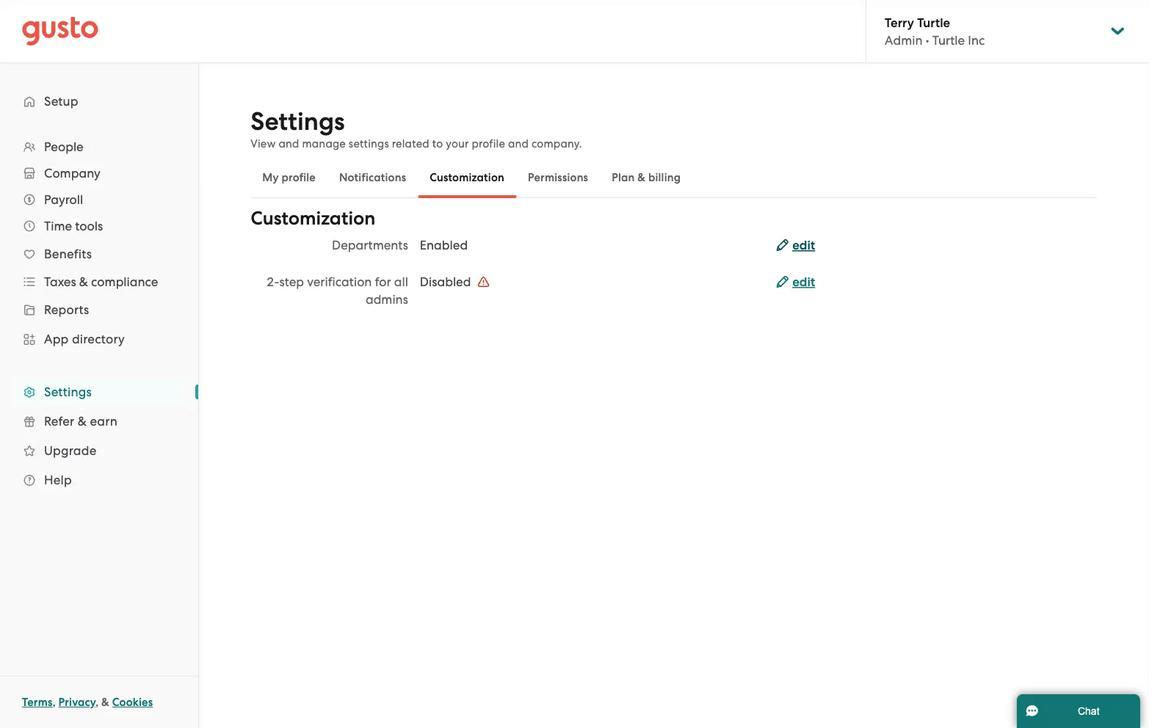 Task type: locate. For each thing, give the bounding box(es) containing it.
and left company.
[[508, 137, 529, 150]]

1 vertical spatial edit button
[[776, 274, 815, 291]]

& for billing
[[638, 171, 646, 184]]

and right view
[[279, 137, 299, 150]]

edit
[[793, 238, 815, 253], [793, 275, 815, 290]]

related
[[392, 137, 430, 150]]

customization
[[430, 171, 505, 184], [251, 207, 376, 230]]

& left "cookies" button
[[101, 696, 109, 709]]

settings for settings view and manage settings related to your profile and company.
[[251, 107, 345, 137]]

upgrade
[[44, 444, 97, 458]]

for
[[375, 275, 391, 289]]

&
[[638, 171, 646, 184], [79, 275, 88, 289], [78, 414, 87, 429], [101, 696, 109, 709]]

& inside dropdown button
[[79, 275, 88, 289]]

refer & earn link
[[15, 408, 184, 435]]

settings inside settings view and manage settings related to your profile and company.
[[251, 107, 345, 137]]

help link
[[15, 467, 184, 494]]

& inside 'link'
[[78, 414, 87, 429]]

turtle
[[917, 15, 950, 30], [933, 33, 965, 48]]

billing
[[648, 171, 681, 184]]

& right plan at the right top
[[638, 171, 646, 184]]

view
[[251, 137, 276, 150]]

1 horizontal spatial customization
[[430, 171, 505, 184]]

cookies button
[[112, 694, 153, 712]]

0 vertical spatial customization
[[430, 171, 505, 184]]

customization button
[[418, 160, 516, 195]]

2 edit from the top
[[793, 275, 815, 290]]

edit for enabled
[[793, 238, 815, 253]]

enabled
[[420, 238, 468, 253]]

1 and from the left
[[279, 137, 299, 150]]

settings up refer
[[44, 385, 92, 400]]

settings up manage
[[251, 107, 345, 137]]

taxes & compliance button
[[15, 269, 184, 295]]

disabled
[[420, 275, 474, 289]]

1 horizontal spatial ,
[[96, 696, 99, 709]]

refer
[[44, 414, 74, 429]]

0 vertical spatial profile
[[472, 137, 505, 150]]

1 vertical spatial customization
[[251, 207, 376, 230]]

& inside button
[[638, 171, 646, 184]]

turtle right •
[[933, 33, 965, 48]]

& right taxes
[[79, 275, 88, 289]]

my profile
[[262, 171, 316, 184]]

time
[[44, 219, 72, 234]]

settings for settings
[[44, 385, 92, 400]]

customization down your
[[430, 171, 505, 184]]

1 edit button from the top
[[776, 237, 815, 254]]

time tools button
[[15, 213, 184, 239]]

0 horizontal spatial profile
[[282, 171, 316, 184]]

0 vertical spatial edit
[[793, 238, 815, 253]]

turtle up •
[[917, 15, 950, 30]]

& left earn
[[78, 414, 87, 429]]

app
[[44, 332, 69, 347]]

1 edit from the top
[[793, 238, 815, 253]]

0 vertical spatial turtle
[[917, 15, 950, 30]]

compliance
[[91, 275, 158, 289]]

earn
[[90, 414, 117, 429]]

directory
[[72, 332, 125, 347]]

0 horizontal spatial ,
[[53, 696, 56, 709]]

1 vertical spatial settings
[[44, 385, 92, 400]]

0 horizontal spatial customization
[[251, 207, 376, 230]]

profile
[[472, 137, 505, 150], [282, 171, 316, 184]]

settings
[[251, 107, 345, 137], [44, 385, 92, 400]]

terms link
[[22, 696, 53, 709]]

1 vertical spatial edit
[[793, 275, 815, 290]]

profile right your
[[472, 137, 505, 150]]

settings tabs tab list
[[251, 157, 1098, 198]]

0 horizontal spatial and
[[279, 137, 299, 150]]

chat button
[[1017, 695, 1141, 729]]

, left privacy link
[[53, 696, 56, 709]]

company.
[[532, 137, 582, 150]]

setup link
[[15, 88, 184, 115]]

app directory link
[[15, 326, 184, 353]]

taxes
[[44, 275, 76, 289]]

settings inside the gusto navigation "element"
[[44, 385, 92, 400]]

0 vertical spatial settings
[[251, 107, 345, 137]]

reports
[[44, 303, 89, 317]]

customization down my profile button
[[251, 207, 376, 230]]

terry turtle admin • turtle inc
[[885, 15, 985, 48]]

notifications button
[[327, 160, 418, 195]]

company
[[44, 166, 100, 181]]

admin
[[885, 33, 923, 48]]

edit button
[[776, 237, 815, 254], [776, 274, 815, 291]]

list
[[0, 134, 198, 495]]

1 horizontal spatial profile
[[472, 137, 505, 150]]

1 horizontal spatial and
[[508, 137, 529, 150]]

to
[[432, 137, 443, 150]]

0 horizontal spatial settings
[[44, 385, 92, 400]]

step
[[279, 275, 304, 289]]

& for compliance
[[79, 275, 88, 289]]

and
[[279, 137, 299, 150], [508, 137, 529, 150]]

privacy link
[[58, 696, 96, 709]]

2 edit button from the top
[[776, 274, 815, 291]]

plan
[[612, 171, 635, 184]]

,
[[53, 696, 56, 709], [96, 696, 99, 709]]

list containing people
[[0, 134, 198, 495]]

0 vertical spatial edit button
[[776, 237, 815, 254]]

reports link
[[15, 297, 184, 323]]

, left "cookies" button
[[96, 696, 99, 709]]

plan & billing
[[612, 171, 681, 184]]

1 vertical spatial turtle
[[933, 33, 965, 48]]

upgrade link
[[15, 438, 184, 464]]

edit button for enabled
[[776, 237, 815, 254]]

profile right my
[[282, 171, 316, 184]]

cookies
[[112, 696, 153, 709]]

app directory
[[44, 332, 125, 347]]

1 horizontal spatial settings
[[251, 107, 345, 137]]

1 vertical spatial profile
[[282, 171, 316, 184]]



Task type: describe. For each thing, give the bounding box(es) containing it.
setup
[[44, 94, 78, 109]]

2-
[[267, 275, 279, 289]]

profile inside settings view and manage settings related to your profile and company.
[[472, 137, 505, 150]]

gusto navigation element
[[0, 63, 198, 518]]

•
[[926, 33, 929, 48]]

& for earn
[[78, 414, 87, 429]]

my
[[262, 171, 279, 184]]

permissions button
[[516, 160, 600, 195]]

settings link
[[15, 379, 184, 405]]

1 , from the left
[[53, 696, 56, 709]]

tools
[[75, 219, 103, 234]]

edit button for disabled
[[776, 274, 815, 291]]

people button
[[15, 134, 184, 160]]

inc
[[968, 33, 985, 48]]

settings view and manage settings related to your profile and company.
[[251, 107, 582, 150]]

terms , privacy , & cookies
[[22, 696, 153, 709]]

taxes & compliance
[[44, 275, 158, 289]]

privacy
[[58, 696, 96, 709]]

2-step verification for all admins
[[267, 275, 408, 307]]

refer & earn
[[44, 414, 117, 429]]

benefits
[[44, 247, 92, 261]]

terry
[[885, 15, 914, 30]]

company button
[[15, 160, 184, 187]]

help
[[44, 473, 72, 488]]

customization inside button
[[430, 171, 505, 184]]

verification
[[307, 275, 372, 289]]

permissions
[[528, 171, 588, 184]]

all
[[394, 275, 408, 289]]

payroll button
[[15, 187, 184, 213]]

settings
[[349, 137, 389, 150]]

plan & billing button
[[600, 160, 693, 195]]

home image
[[22, 17, 98, 46]]

2 , from the left
[[96, 696, 99, 709]]

chat
[[1078, 706, 1100, 717]]

module__icon___slcit image
[[478, 276, 490, 288]]

terms
[[22, 696, 53, 709]]

notifications
[[339, 171, 406, 184]]

edit for disabled
[[793, 275, 815, 290]]

benefits link
[[15, 241, 184, 267]]

departments
[[332, 238, 408, 253]]

2 and from the left
[[508, 137, 529, 150]]

my profile button
[[251, 160, 327, 195]]

your
[[446, 137, 469, 150]]

manage
[[302, 137, 346, 150]]

profile inside button
[[282, 171, 316, 184]]

payroll
[[44, 192, 83, 207]]

admins
[[366, 292, 408, 307]]

time tools
[[44, 219, 103, 234]]

people
[[44, 140, 84, 154]]



Task type: vqa. For each thing, say whether or not it's contained in the screenshot.
Add
no



